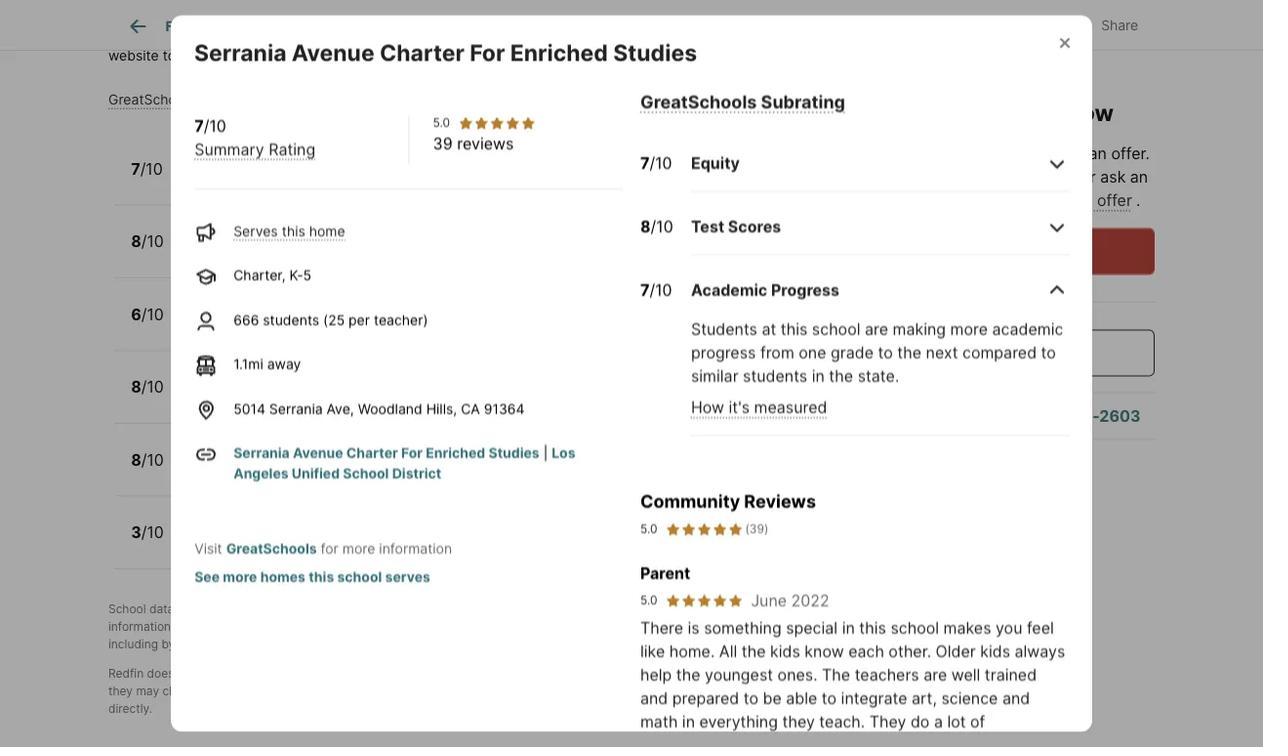 Task type: locate. For each thing, give the bounding box(es) containing it.
information inside ", a nonprofit organization. redfin recommends buyers and renters use greatschools information and ratings as a"
[[108, 620, 171, 634]]

may up tours
[[970, 70, 1016, 98]]

8 up 6
[[131, 232, 141, 251]]

enriched for serrania avenue charter for enriched studies |
[[426, 444, 486, 461]]

climate tab
[[690, 3, 775, 50]]

this inside the "please check the school district website to see all schools serving this home."
[[330, 47, 353, 63]]

school right schools at the top
[[681, 26, 723, 43]]

0 vertical spatial woodland
[[108, 26, 176, 43]]

0 vertical spatial rating 5.0 out of 5 element
[[458, 115, 536, 130]]

0 horizontal spatial may
[[136, 684, 159, 698]]

charter, down the taft
[[186, 463, 238, 480]]

more inside students at this school are making more academic progress from one grade to the next compared to similar students in the state.
[[951, 319, 988, 338]]

home inside "taft charter high charter, 9-12 • serves this home • 1.6mi"
[[362, 463, 398, 480]]

oaks
[[258, 223, 297, 242]]

charter,
[[186, 172, 238, 188], [234, 266, 286, 283], [186, 463, 238, 480]]

able
[[786, 688, 818, 707]]

serrania for serrania avenue charter for enriched studies |
[[234, 444, 290, 461]]

0 horizontal spatial as
[[240, 620, 253, 634]]

rating 5.0 out of 5 element up reviews
[[458, 115, 536, 130]]

12 inside "taft charter high charter, 9-12 • serves this home • 1.6mi"
[[257, 463, 271, 480]]

,
[[333, 602, 336, 616]]

1 vertical spatial rating
[[269, 139, 316, 158]]

(25
[[323, 311, 345, 327]]

this up center
[[327, 172, 351, 188]]

schools down conduct
[[329, 637, 371, 651]]

by
[[242, 602, 255, 616], [162, 637, 175, 651]]

avenue inside serrania avenue charter for enriched studies charter, k-5 • serves this home • 1.1mi
[[254, 150, 311, 169]]

tab list containing feed
[[108, 0, 790, 50]]

1 vertical spatial the
[[822, 664, 851, 683]]

choice up see more homes this school serves in the left bottom of the page
[[277, 536, 322, 552]]

more up ask
[[951, 319, 988, 338]]

2 vertical spatial in
[[683, 711, 695, 730]]

1 horizontal spatial may
[[970, 70, 1016, 98]]

greatschools up equity
[[641, 90, 757, 112]]

0 vertical spatial they
[[108, 684, 133, 698]]

offer
[[1112, 144, 1146, 163], [1098, 191, 1133, 210]]

the down the used
[[680, 684, 698, 698]]

their up the themselves.
[[394, 620, 420, 634]]

renters
[[657, 602, 696, 616]]

may inside this home may not be allowing tours right now
[[970, 70, 1016, 98]]

avenue down 'property'
[[292, 38, 375, 66]]

rating 5.0 out of 5 element down the "community"
[[666, 520, 744, 537]]

0 vertical spatial 5.7mi
[[383, 390, 417, 407]]

1 horizontal spatial they
[[870, 711, 907, 730]]

overview
[[234, 18, 295, 34]]

already
[[957, 144, 1011, 163]]

or down use
[[716, 620, 727, 634]]

the inside there is something special in this school makes you feel like home. all the kids know each other. older kids always help the youngest ones. the teachers are well trained and prepared to be able to integrate art, science and math in everything they teach. they do a lot of experiments. they teach them to stand for thems
[[822, 664, 851, 683]]

school left data
[[108, 602, 146, 616]]

redfin inside ", a nonprofit organization. redfin recommends buyers and renters use greatschools information and ratings as a"
[[478, 602, 513, 616]]

may inside school service boundaries are intended to be used as a reference only; they may change and are not
[[136, 684, 159, 698]]

4 public, from the top
[[186, 536, 229, 552]]

0 horizontal spatial schools
[[225, 47, 274, 63]]

home right (25
[[347, 317, 383, 334]]

1 vertical spatial 5
[[303, 266, 312, 283]]

for
[[321, 540, 339, 556], [935, 735, 955, 747]]

8 left the taft
[[131, 450, 141, 469]]

2 horizontal spatial or
[[1081, 167, 1097, 187]]

1 vertical spatial school
[[108, 602, 146, 616]]

2 horizontal spatial woodland
[[358, 400, 423, 416]]

8 inside serrania avenue charter for enriched studies dialog
[[641, 217, 651, 236]]

home down serrania avenue charter for enriched studies link
[[362, 463, 398, 480]]

a inside . you can request a tour anyway or ask
[[973, 167, 982, 187]]

for left the 39
[[377, 150, 402, 169]]

making
[[893, 319, 946, 338]]

the inside "guaranteed to be accurate. to verify school enrollment eligibility, contact the school district directly."
[[680, 684, 698, 698]]

school
[[681, 26, 723, 43], [327, 245, 369, 261], [812, 319, 861, 338], [325, 390, 368, 407], [326, 536, 369, 552], [337, 568, 382, 585], [891, 618, 940, 637], [730, 620, 767, 634], [478, 684, 514, 698], [701, 684, 738, 698]]

school down youngest
[[701, 684, 738, 698]]

0 horizontal spatial woodland
[[108, 26, 176, 43]]

the down the making
[[898, 343, 922, 362]]

avenue up unified
[[293, 444, 343, 461]]

charter for serrania avenue charter for enriched studies |
[[347, 444, 398, 461]]

1 vertical spatial they
[[783, 711, 815, 730]]

5 up woodland hills charter academy public, 6-8 • serves this home • 0.7mi
[[303, 266, 312, 283]]

to down academic at the right top of page
[[1042, 343, 1057, 362]]

k- inside serrania avenue charter for enriched studies charter, k-5 • serves this home • 1.1mi
[[242, 172, 255, 188]]

8 for sherman oaks center for enriched studies
[[131, 232, 141, 251]]

enriched for serrania avenue charter for enriched studies charter, k-5 • serves this home • 1.1mi
[[406, 150, 474, 169]]

0 horizontal spatial their
[[394, 620, 420, 634]]

0 vertical spatial as
[[240, 620, 253, 634]]

recommends
[[517, 602, 589, 616]]

8 for taft charter high
[[131, 450, 141, 469]]

1 horizontal spatial schools
[[329, 637, 371, 651]]

0 vertical spatial for
[[321, 540, 339, 556]]

at
[[762, 319, 777, 338]]

2 their from the left
[[597, 620, 622, 634]]

1 vertical spatial offer
[[1098, 191, 1133, 210]]

1 horizontal spatial they
[[783, 711, 815, 730]]

magnet
[[438, 369, 496, 388]]

8 /10 inside serrania avenue charter for enriched studies dialog
[[641, 217, 674, 236]]

request tour anyway
[[923, 242, 1082, 261]]

feel
[[1027, 618, 1055, 637]]

by inside the "first step, and conduct their own investigation to determine their desired schools or school districts, including by contacting and visiting the schools themselves."
[[162, 637, 175, 651]]

rating up the serves this home
[[269, 139, 316, 158]]

8 /10 left test
[[641, 217, 674, 236]]

a
[[973, 167, 982, 187], [1026, 191, 1035, 210], [979, 343, 988, 362], [340, 602, 346, 616], [256, 620, 262, 634], [715, 667, 722, 681], [935, 711, 943, 730]]

serves up the serves this home
[[279, 172, 324, 188]]

charter, inside serrania avenue charter for enriched studies dialog
[[234, 266, 286, 283]]

teach
[[782, 735, 823, 747]]

• down "balboa"
[[265, 390, 272, 407]]

1 vertical spatial .
[[1137, 191, 1141, 210]]

woodland down preparatory
[[358, 400, 423, 416]]

charter, down 4-
[[234, 266, 286, 283]]

0 horizontal spatial 5
[[255, 172, 264, 188]]

as right ratings
[[240, 620, 253, 634]]

0 horizontal spatial in
[[683, 711, 695, 730]]

check
[[613, 26, 652, 43]]

0 vertical spatial district
[[727, 26, 772, 43]]

information up serves
[[379, 540, 452, 556]]

0 horizontal spatial .
[[1137, 191, 1141, 210]]

5.0 up the 39
[[433, 115, 450, 129]]

serrania avenue charter for enriched studies dialog
[[171, 15, 1093, 747]]

conduct
[[346, 620, 391, 634]]

0 horizontal spatial more
[[223, 568, 257, 585]]

1 vertical spatial choice
[[276, 390, 321, 407]]

for down sale
[[470, 38, 505, 66]]

teachers
[[855, 664, 920, 683]]

be inside school service boundaries are intended to be used as a reference only; they may change and are not
[[652, 667, 666, 681]]

see more homes this school serves
[[195, 568, 431, 585]]

2 vertical spatial 5.0
[[641, 593, 658, 607]]

for inside serrania avenue charter for enriched studies charter, k-5 • serves this home • 1.1mi
[[377, 150, 402, 169]]

offer up "ask"
[[1112, 144, 1146, 163]]

ones.
[[778, 664, 818, 683]]

charter, inside "taft charter high charter, 9-12 • serves this home • 1.6mi"
[[186, 463, 238, 480]]

this up each
[[860, 618, 887, 637]]

students left (25
[[263, 311, 320, 327]]

• left the 3.6mi
[[373, 245, 380, 261]]

2 horizontal spatial more
[[951, 319, 988, 338]]

subrating
[[761, 90, 846, 112]]

see
[[195, 568, 220, 585]]

8 /10 left the taft
[[131, 450, 164, 469]]

1 public, from the top
[[186, 245, 229, 261]]

1 vertical spatial anyway
[[1024, 242, 1082, 261]]

1 vertical spatial they
[[740, 735, 777, 747]]

all
[[720, 641, 738, 660]]

the down 'step,'
[[307, 637, 325, 651]]

enriched inside sherman oaks center for enriched studies public, 4-12 • choice school • 3.6mi
[[385, 223, 453, 242]]

39 reviews
[[433, 133, 514, 152]]

now
[[1068, 98, 1114, 126]]

0 vertical spatial summary
[[199, 91, 260, 107]]

1 vertical spatial schools
[[670, 620, 713, 634]]

0 horizontal spatial by
[[162, 637, 175, 651]]

public, inside the lake balboa college preparatory magnet k-12 public, k-12 • choice school • 5.7mi
[[186, 390, 229, 407]]

a inside school service boundaries are intended to be used as a reference only; they may change and are not
[[715, 667, 722, 681]]

2 public, from the top
[[186, 317, 229, 334]]

studies for sherman oaks center for enriched studies public, 4-12 • choice school • 3.6mi
[[457, 223, 515, 242]]

property details tab
[[313, 3, 452, 50]]

be left "able"
[[763, 688, 782, 707]]

accepted
[[1016, 144, 1085, 163]]

0 horizontal spatial 1.1mi
[[234, 355, 263, 372]]

district inside the "please check the school district website to see all schools serving this home."
[[727, 26, 772, 43]]

12 up homes
[[247, 536, 262, 552]]

not up change
[[178, 667, 196, 681]]

1 vertical spatial enrollment
[[518, 684, 576, 698]]

tab list
[[108, 0, 790, 50]]

schools down renters
[[670, 620, 713, 634]]

school inside 'los angeles unified school district'
[[343, 465, 389, 481]]

0 vertical spatial choice
[[278, 245, 323, 261]]

public, inside sherman oaks center for enriched studies public, 4-12 • choice school • 3.6mi
[[186, 245, 229, 261]]

school inside the lake balboa college preparatory magnet k-12 public, k-12 • choice school • 5.7mi
[[325, 390, 368, 407]]

0 vertical spatial 9-
[[242, 463, 257, 480]]

for inside sherman oaks center for enriched studies public, 4-12 • choice school • 3.6mi
[[357, 223, 381, 242]]

• down serrania avenue charter for enriched studies |
[[402, 463, 410, 480]]

8 /10 for taft charter high
[[131, 450, 164, 469]]

1 vertical spatial information
[[108, 620, 171, 634]]

1 vertical spatial by
[[162, 637, 175, 651]]

0 vertical spatial .
[[1146, 144, 1150, 163]]

something
[[704, 618, 782, 637]]

0 vertical spatial rating
[[264, 91, 305, 107]]

not inside school service boundaries are intended to be used as a reference only; they may change and are not
[[252, 684, 270, 698]]

are up grade
[[865, 319, 889, 338]]

1 vertical spatial summary
[[195, 139, 264, 158]]

request
[[923, 242, 986, 261]]

serves up 4-
[[234, 222, 278, 239]]

tour inside request tour anyway button
[[989, 242, 1020, 261]]

district up greatschools subrating
[[727, 26, 772, 43]]

public, inside 3 /10 public, 9-12 • choice school • 5.7mi
[[186, 536, 229, 552]]

you
[[850, 167, 877, 187]]

school for school service boundaries are intended to be used as a reference only; they may change and are not
[[414, 667, 452, 681]]

5 inside serrania avenue charter for enriched studies dialog
[[303, 266, 312, 283]]

k- up "hills"
[[290, 266, 303, 283]]

are down endorse
[[231, 684, 248, 698]]

agent
[[850, 191, 892, 210]]

woodland hills's enrollment policy is not based solely on geography.
[[108, 26, 567, 43]]

academic
[[691, 280, 768, 299]]

serrania avenue charter for enriched studies link
[[234, 444, 540, 461]]

they inside there is something special in this school makes you feel like home. all the kids know each other. older kids always help the youngest ones. the teachers are well trained and prepared to be able to integrate art, science and math in everything they teach. they do a lot of experiments. they teach them to stand for thems
[[783, 711, 815, 730]]

avenue for serrania avenue charter for enriched studies charter, k-5 • serves this home • 1.1mi
[[254, 150, 311, 169]]

1.1mi left the away
[[234, 355, 263, 372]]

6 /10
[[131, 304, 164, 324]]

to inside school service boundaries are intended to be used as a reference only; they may change and are not
[[637, 667, 648, 681]]

equity
[[691, 153, 740, 172]]

1 horizontal spatial enrollment
[[518, 684, 576, 698]]

for up district
[[401, 444, 423, 461]]

home inside this home may not be allowing tours right now
[[903, 70, 964, 98]]

&
[[501, 18, 510, 34]]

to down recommends
[[523, 620, 534, 634]]

1 vertical spatial rating 5.0 out of 5 element
[[666, 520, 744, 537]]

public, down lake
[[186, 390, 229, 407]]

choice down college
[[276, 390, 321, 407]]

serves down "hills"
[[271, 317, 316, 334]]

rating 5.0 out of 5 element for 39 reviews
[[458, 115, 536, 130]]

0 vertical spatial by
[[242, 602, 255, 616]]

1 horizontal spatial .
[[1146, 144, 1150, 163]]

charter for woodland hills charter academy public, 6-8 • serves this home • 0.7mi
[[303, 296, 363, 315]]

1 vertical spatial 9-
[[233, 536, 247, 552]]

1 horizontal spatial home.
[[670, 641, 715, 660]]

1 vertical spatial may
[[136, 684, 159, 698]]

charter down 5014 serrania ave, woodland hills, ca 91364
[[347, 444, 398, 461]]

and down 'help'
[[641, 688, 668, 707]]

to inside the "first step, and conduct their own investigation to determine their desired schools or school districts, including by contacting and visiting the schools themselves."
[[523, 620, 534, 634]]

please
[[567, 26, 609, 43]]

0 horizontal spatial they
[[108, 684, 133, 698]]

not
[[356, 26, 378, 43], [1021, 70, 1058, 98], [178, 667, 196, 681], [252, 684, 270, 698]]

everything
[[700, 711, 778, 730]]

2 vertical spatial charter,
[[186, 463, 238, 480]]

2 horizontal spatial is
[[688, 618, 700, 637]]

in
[[812, 366, 825, 385], [842, 618, 855, 637], [683, 711, 695, 730]]

2 vertical spatial more
[[223, 568, 257, 585]]

0 vertical spatial 5.0
[[433, 115, 450, 129]]

is down use
[[688, 618, 700, 637]]

7 /10 for charter, k-5 • serves this home • 1.1mi
[[131, 159, 163, 178]]

trained
[[985, 664, 1037, 683]]

service
[[455, 667, 496, 681]]

serrania avenue charter for enriched studies
[[194, 38, 697, 66]]

intended
[[585, 667, 634, 681]]

a down all
[[715, 667, 722, 681]]

0 vertical spatial in
[[812, 366, 825, 385]]

serves inside serrania avenue charter for enriched studies charter, k-5 • serves this home • 1.1mi
[[279, 172, 324, 188]]

high
[[282, 441, 318, 460]]

more up see more homes this school serves link
[[343, 540, 375, 556]]

1 horizontal spatial school
[[343, 465, 389, 481]]

and down trained
[[1003, 688, 1031, 707]]

/10 inside 3 /10 public, 9-12 • choice school • 5.7mi
[[141, 523, 164, 542]]

serrania inside serrania avenue charter for enriched studies charter, k-5 • serves this home • 1.1mi
[[186, 150, 250, 169]]

preparatory
[[343, 369, 434, 388]]

0 horizontal spatial students
[[263, 311, 320, 327]]

tour
[[987, 167, 1016, 187], [989, 242, 1020, 261]]

0 horizontal spatial is
[[177, 602, 186, 616]]

0 vertical spatial 1.1mi
[[406, 172, 436, 188]]

as inside school service boundaries are intended to be used as a reference only; they may change and are not
[[699, 667, 712, 681]]

offer inside an agent about submitting a backup offer .
[[1098, 191, 1133, 210]]

avenue for serrania avenue charter for enriched studies |
[[293, 444, 343, 461]]

students inside students at this school are making more academic progress from one grade to the next compared to similar students in the state.
[[743, 366, 808, 385]]

geography.
[[488, 26, 564, 43]]

studies inside sherman oaks center for enriched studies public, 4-12 • choice school • 3.6mi
[[457, 223, 515, 242]]

12 inside sherman oaks center for enriched studies public, 4-12 • choice school • 3.6mi
[[248, 245, 262, 261]]

for for serrania avenue charter for enriched studies |
[[401, 444, 423, 461]]

woodland up 6-
[[186, 296, 263, 315]]

1 vertical spatial tour
[[989, 242, 1020, 261]]

school up see more homes this school serves link
[[326, 536, 369, 552]]

0 vertical spatial an
[[1089, 144, 1107, 163]]

9- inside 3 /10 public, 9-12 • choice school • 5.7mi
[[233, 536, 247, 552]]

rating down serving
[[264, 91, 305, 107]]

this
[[850, 70, 897, 98]]

tour right request
[[989, 242, 1020, 261]]

be up now
[[1063, 70, 1090, 98]]

0 vertical spatial more
[[951, 319, 988, 338]]

and down the ,
[[322, 620, 342, 634]]

for down lot
[[935, 735, 955, 747]]

school up all
[[730, 620, 767, 634]]

only;
[[782, 667, 808, 681]]

0 horizontal spatial information
[[108, 620, 171, 634]]

of
[[971, 711, 986, 730]]

0 vertical spatial tour
[[987, 167, 1016, 187]]

the up you
[[850, 144, 878, 163]]

redfin
[[478, 602, 513, 616], [108, 667, 144, 681]]

an up "ask"
[[1089, 144, 1107, 163]]

ca
[[461, 400, 480, 416]]

0 horizontal spatial redfin
[[108, 667, 144, 681]]

1 vertical spatial more
[[343, 540, 375, 556]]

offer down "ask"
[[1098, 191, 1133, 210]]

to inside "guaranteed to be accurate. to verify school enrollment eligibility, contact the school district directly."
[[340, 684, 351, 698]]

0 vertical spatial information
[[379, 540, 452, 556]]

for for serrania avenue charter for enriched studies charter, k-5 • serves this home • 1.1mi
[[377, 150, 402, 169]]

5.7mi inside 3 /10 public, 9-12 • choice school • 5.7mi
[[384, 536, 419, 552]]

0 horizontal spatial kids
[[771, 641, 801, 660]]

taft
[[186, 441, 216, 460]]

for up see more homes this school serves link
[[321, 540, 339, 556]]

2 horizontal spatial schools
[[670, 620, 713, 634]]

woodland for hills's
[[108, 26, 176, 43]]

0 vertical spatial the
[[850, 144, 878, 163]]

1 vertical spatial is
[[177, 602, 186, 616]]

june 2022
[[751, 590, 830, 609]]

offer for backup
[[1098, 191, 1133, 210]]

1 horizontal spatial by
[[242, 602, 255, 616]]

5.0 up desired
[[641, 593, 658, 607]]

1 horizontal spatial woodland
[[186, 296, 263, 315]]

serves inside "taft charter high charter, 9-12 • serves this home • 1.6mi"
[[287, 463, 331, 480]]

they up "directly."
[[108, 684, 133, 698]]

scores
[[728, 217, 782, 236]]

charter inside woodland hills charter academy public, 6-8 • serves this home • 0.7mi
[[303, 296, 363, 315]]

1 vertical spatial for
[[935, 735, 955, 747]]

their down buyers
[[597, 620, 622, 634]]

2 vertical spatial choice
[[277, 536, 322, 552]]

greatschools subrating link
[[641, 90, 846, 112]]

hills's
[[179, 26, 219, 43]]

(818)
[[1017, 406, 1058, 425]]

home inside woodland hills charter academy public, 6-8 • serves this home • 0.7mi
[[347, 317, 383, 334]]

school inside the "please check the school district website to see all schools serving this home."
[[681, 26, 723, 43]]

hills,
[[426, 400, 457, 416]]

the down grade
[[830, 366, 854, 385]]

serves inside serrania avenue charter for enriched studies dialog
[[234, 222, 278, 239]]

1 horizontal spatial information
[[379, 540, 452, 556]]

anyway inside button
[[1024, 242, 1082, 261]]

1 vertical spatial 1.1mi
[[234, 355, 263, 372]]

is right policy
[[341, 26, 352, 43]]

0 vertical spatial is
[[341, 26, 352, 43]]

enriched for sherman oaks center for enriched studies public, 4-12 • choice school • 3.6mi
[[385, 223, 453, 242]]

rating 5.0 out of 5 element
[[458, 115, 536, 130], [666, 520, 744, 537], [666, 592, 744, 608]]

teach.
[[820, 711, 866, 730]]

serrania for serrania avenue charter for enriched studies charter, k-5 • serves this home • 1.1mi
[[186, 150, 250, 169]]

school down the service
[[478, 684, 514, 698]]

0 vertical spatial enrollment
[[222, 26, 294, 43]]

by right provided
[[242, 602, 255, 616]]

not down redfin does not endorse or guarantee this information.
[[252, 684, 270, 698]]

buyers
[[592, 602, 630, 616]]

compared
[[963, 343, 1037, 362]]

redfin down 'including'
[[108, 667, 144, 681]]

school down serrania avenue charter for enriched studies link
[[343, 465, 389, 481]]

• down preparatory
[[371, 390, 379, 407]]

1 vertical spatial charter,
[[234, 266, 286, 283]]

choice inside sherman oaks center for enriched studies public, 4-12 • choice school • 3.6mi
[[278, 245, 323, 261]]

has
[[926, 144, 953, 163]]

visit greatschools for more information
[[195, 540, 452, 556]]

school for school data is provided by greatschools
[[108, 602, 146, 616]]

academic progress button
[[691, 263, 1069, 317]]

2 vertical spatial is
[[688, 618, 700, 637]]

to down information.
[[340, 684, 351, 698]]

not inside this home may not be allowing tours right now
[[1021, 70, 1058, 98]]

studies inside serrania avenue charter for enriched studies charter, k-5 • serves this home • 1.1mi
[[477, 150, 536, 169]]

this down woodland hills's enrollment policy is not based solely on geography.
[[330, 47, 353, 63]]

0 vertical spatial anyway
[[1021, 167, 1077, 187]]

39
[[433, 133, 453, 152]]

0 vertical spatial may
[[970, 70, 1016, 98]]

5.7mi up serves
[[384, 536, 419, 552]]

school up grade
[[812, 319, 861, 338]]

3 public, from the top
[[186, 390, 229, 407]]

home inside serrania avenue charter for enriched studies charter, k-5 • serves this home • 1.1mi
[[355, 172, 391, 188]]

charter inside serrania avenue charter for enriched studies charter, k-5 • serves this home • 1.1mi
[[315, 150, 374, 169]]

their
[[394, 620, 420, 634], [597, 620, 622, 634]]

summary
[[199, 91, 260, 107], [195, 139, 264, 158]]

enrollment
[[222, 26, 294, 43], [518, 684, 576, 698]]

1 horizontal spatial for
[[935, 735, 955, 747]]

next
[[926, 343, 959, 362]]

taft charter high charter, 9-12 • serves this home • 1.6mi
[[186, 441, 447, 480]]

1 vertical spatial students
[[743, 366, 808, 385]]

0 vertical spatial home.
[[357, 47, 397, 63]]

(818) 646-2603
[[1017, 406, 1141, 425]]

enriched for serrania avenue charter for enriched studies
[[510, 38, 608, 66]]

7 /10 left academic
[[641, 280, 673, 299]]

0 horizontal spatial school
[[108, 602, 146, 616]]

kids up 'only;'
[[771, 641, 801, 660]]

tour inside . you can request a tour anyway or ask
[[987, 167, 1016, 187]]



Task type: vqa. For each thing, say whether or not it's contained in the screenshot.
may within the School service boundaries are intended to be used as a reference only; they may change and are not
yes



Task type: describe. For each thing, give the bounding box(es) containing it.
sale & tax history tab
[[452, 3, 600, 50]]

studies for serrania avenue charter for enriched studies
[[614, 38, 697, 66]]

desired
[[625, 620, 667, 634]]

as inside ", a nonprofit organization. redfin recommends buyers and renters use greatschools information and ratings as a"
[[240, 620, 253, 634]]

on
[[468, 26, 485, 43]]

for for serrania avenue charter for enriched studies
[[470, 38, 505, 66]]

be inside there is something special in this school makes you feel like home. all the kids know each other. older kids always help the youngest ones. the teachers are well trained and prepared to be able to integrate art, science and math in everything they teach. they do a lot of experiments. they teach them to stand for thems
[[763, 688, 782, 707]]

hills
[[267, 296, 300, 315]]

a inside button
[[979, 343, 988, 362]]

anyway inside . you can request a tour anyway or ask
[[1021, 167, 1077, 187]]

a inside an agent about submitting a backup offer .
[[1026, 191, 1035, 210]]

are inside students at this school are making more academic progress from one grade to the next compared to similar students in the state.
[[865, 319, 889, 338]]

districts,
[[770, 620, 818, 634]]

be inside "guaranteed to be accurate. to verify school enrollment eligibility, contact the school district directly."
[[354, 684, 368, 698]]

3
[[131, 523, 141, 542]]

feed
[[165, 18, 198, 34]]

charter for serrania avenue charter for enriched studies charter, k-5 • serves this home • 1.1mi
[[315, 150, 374, 169]]

this inside woodland hills charter academy public, 6-8 • serves this home • 0.7mi
[[320, 317, 343, 334]]

8 for lake balboa college preparatory magnet k-12
[[131, 377, 141, 396]]

0.7mi
[[398, 317, 433, 334]]

greatschools up homes
[[226, 540, 317, 556]]

solely
[[425, 26, 465, 43]]

are left intended
[[564, 667, 582, 681]]

overview tab
[[216, 3, 313, 50]]

this up guaranteed
[[322, 667, 342, 681]]

12 down "balboa"
[[246, 390, 261, 407]]

8 /10 for sherman oaks center for enriched studies
[[131, 232, 164, 251]]

serves
[[385, 568, 431, 585]]

you
[[996, 618, 1023, 637]]

guarantee
[[262, 667, 318, 681]]

serves inside woodland hills charter academy public, 6-8 • serves this home • 0.7mi
[[271, 317, 316, 334]]

• right 666
[[260, 317, 267, 334]]

share button
[[1058, 4, 1155, 44]]

property
[[331, 18, 387, 34]]

choice inside the lake balboa college preparatory magnet k-12 public, k-12 • choice school • 5.7mi
[[276, 390, 321, 407]]

reviews
[[745, 490, 817, 512]]

1.1mi inside serrania avenue charter for enriched studies dialog
[[234, 355, 263, 372]]

los
[[552, 444, 576, 461]]

. you can request a tour anyway or ask
[[850, 144, 1150, 187]]

help
[[641, 664, 672, 683]]

website
[[108, 47, 159, 63]]

favorite button
[[833, 4, 945, 44]]

charter, k-5
[[234, 266, 312, 283]]

information.
[[345, 667, 411, 681]]

k- down "balboa"
[[233, 390, 246, 407]]

. inside . you can request a tour anyway or ask
[[1146, 144, 1150, 163]]

greatschools link
[[226, 540, 317, 556]]

a inside there is something special in this school makes you feel like home. all the kids know each other. older kids always help the youngest ones. the teachers are well trained and prepared to be able to integrate art, science and math in everything they teach. they do a lot of experiments. they teach them to stand for thems
[[935, 711, 943, 730]]

• down high at the left of page
[[275, 463, 283, 480]]

studies for serrania avenue charter for enriched studies charter, k-5 • serves this home • 1.1mi
[[477, 150, 536, 169]]

to up state.
[[879, 343, 893, 362]]

1 horizontal spatial more
[[343, 540, 375, 556]]

2603
[[1100, 406, 1141, 425]]

allowing
[[850, 98, 942, 126]]

reference
[[725, 667, 778, 681]]

7 /10 for students at this school are making more academic progress from one grade to the next compared to similar students in the state.
[[641, 280, 673, 299]]

0 vertical spatial they
[[870, 711, 907, 730]]

all
[[207, 47, 221, 63]]

0 horizontal spatial for
[[321, 540, 339, 556]]

12 up 91364 on the bottom left
[[517, 369, 535, 388]]

woodland for hills
[[186, 296, 263, 315]]

the seller has already accepted an offer
[[850, 144, 1146, 163]]

this down visit greatschools for more information
[[309, 568, 334, 585]]

seller
[[882, 144, 922, 163]]

submitting
[[943, 191, 1021, 210]]

• up the 3.6mi
[[395, 172, 403, 188]]

3.6mi
[[384, 245, 420, 261]]

summary inside 7 /10 summary rating
[[195, 139, 264, 158]]

3 /10 public, 9-12 • choice school • 5.7mi
[[131, 523, 419, 552]]

information inside serrania avenue charter for enriched studies dialog
[[379, 540, 452, 556]]

1.1mi inside serrania avenue charter for enriched studies charter, k-5 • serves this home • 1.1mi
[[406, 172, 436, 188]]

verify
[[444, 684, 475, 698]]

school inside sherman oaks center for enriched studies public, 4-12 • choice school • 3.6mi
[[327, 245, 369, 261]]

2 vertical spatial schools
[[329, 637, 371, 651]]

rating 5.0 out of 5 element for june 2022
[[666, 592, 744, 608]]

• down academy at the top left
[[387, 317, 395, 334]]

• down summary rating link
[[268, 172, 275, 188]]

0 horizontal spatial enrollment
[[222, 26, 294, 43]]

school inside 3 /10 public, 9-12 • choice school • 5.7mi
[[326, 536, 369, 552]]

0 vertical spatial students
[[263, 311, 320, 327]]

art,
[[912, 688, 937, 707]]

boundaries
[[499, 667, 561, 681]]

reviews
[[457, 133, 514, 152]]

guaranteed
[[273, 684, 337, 698]]

in inside students at this school are making more academic progress from one grade to the next compared to similar students in the state.
[[812, 366, 825, 385]]

a right the ,
[[340, 602, 346, 616]]

home. inside there is something special in this school makes you feel like home. all the kids know each other. older kids always help the youngest ones. the teachers are well trained and prepared to be able to integrate art, science and math in everything they teach. they do a lot of experiments. they teach them to stand for thems
[[670, 641, 715, 660]]

2 vertical spatial or
[[248, 667, 259, 681]]

the up prepared
[[677, 664, 701, 683]]

backup
[[1039, 191, 1093, 210]]

can
[[882, 167, 908, 187]]

greatschools down website
[[108, 91, 195, 107]]

5 inside serrania avenue charter for enriched studies charter, k-5 • serves this home • 1.1mi
[[255, 172, 264, 188]]

ave,
[[327, 400, 354, 416]]

the up reference
[[742, 641, 766, 660]]

this up charter, k-5
[[282, 222, 305, 239]]

not left based
[[356, 26, 378, 43]]

schools
[[618, 18, 672, 34]]

first step, and conduct their own investigation to determine their desired schools or school districts, including by contacting and visiting the schools themselves.
[[108, 620, 818, 651]]

the inside the "please check the school district website to see all schools serving this home."
[[656, 26, 677, 43]]

. inside an agent about submitting a backup offer .
[[1137, 191, 1141, 210]]

step,
[[291, 620, 318, 634]]

sale
[[470, 18, 497, 34]]

experiments.
[[641, 735, 736, 747]]

is inside there is something special in this school makes you feel like home. all the kids know each other. older kids always help the youngest ones. the teachers are well trained and prepared to be able to integrate art, science and math in everything they teach. they do a lot of experiments. they teach them to stand for thems
[[688, 618, 700, 637]]

teacher)
[[374, 311, 428, 327]]

public, inside woodland hills charter academy public, 6-8 • serves this home • 0.7mi
[[186, 317, 229, 334]]

woodland hills charter academy public, 6-8 • serves this home • 0.7mi
[[186, 296, 438, 334]]

serrania down college
[[269, 400, 323, 416]]

7 /10 left equity
[[641, 153, 673, 172]]

away
[[267, 355, 301, 372]]

the inside the "first step, and conduct their own investigation to determine their desired schools or school districts, including by contacting and visiting the schools themselves."
[[307, 637, 325, 651]]

themselves.
[[374, 637, 441, 651]]

/10 inside 7 /10 summary rating
[[204, 116, 226, 135]]

own
[[423, 620, 446, 634]]

woodland inside serrania avenue charter for enriched studies dialog
[[358, 400, 423, 416]]

one
[[799, 343, 827, 362]]

1 vertical spatial redfin
[[108, 667, 144, 681]]

0 horizontal spatial an
[[1089, 144, 1107, 163]]

1 horizontal spatial is
[[341, 26, 352, 43]]

to right them
[[870, 735, 884, 747]]

this inside serrania avenue charter for enriched studies charter, k-5 • serves this home • 1.1mi
[[327, 172, 351, 188]]

be inside this home may not be allowing tours right now
[[1063, 70, 1090, 98]]

charter inside "taft charter high charter, 9-12 • serves this home • 1.6mi"
[[220, 441, 279, 460]]

serrania for serrania avenue charter for enriched studies
[[194, 38, 287, 66]]

8 /10 for lake balboa college preparatory magnet k-12
[[131, 377, 164, 396]]

7 inside 7 /10 summary rating
[[195, 116, 204, 135]]

greatschools inside ", a nonprofit organization. redfin recommends buyers and renters use greatschools information and ratings as a"
[[723, 602, 797, 616]]

center
[[301, 223, 353, 242]]

5.7mi inside the lake balboa college preparatory magnet k-12 public, k-12 • choice school • 5.7mi
[[383, 390, 417, 407]]

this inside there is something special in this school makes you feel like home. all the kids know each other. older kids always help the youngest ones. the teachers are well trained and prepared to be able to integrate art, science and math in everything they teach. they do a lot of experiments. they teach them to stand for thems
[[860, 618, 887, 637]]

district inside "guaranteed to be accurate. to verify school enrollment eligibility, contact the school district directly."
[[741, 684, 779, 698]]

1 vertical spatial 5.0
[[641, 521, 658, 535]]

1 kids from the left
[[771, 641, 801, 660]]

equity button
[[691, 136, 1069, 191]]

• up homes
[[266, 536, 274, 552]]

june
[[751, 590, 787, 609]]

test
[[691, 217, 725, 236]]

0 horizontal spatial they
[[740, 735, 777, 747]]

this inside "taft charter high charter, 9-12 • serves this home • 1.6mi"
[[335, 463, 358, 480]]

a left first
[[256, 620, 262, 634]]

1 their from the left
[[394, 620, 420, 634]]

home inside serrania avenue charter for enriched studies dialog
[[309, 222, 345, 239]]

stand
[[889, 735, 930, 747]]

organization.
[[403, 602, 475, 616]]

5.0 for 39 reviews
[[433, 115, 450, 129]]

and inside school service boundaries are intended to be used as a reference only; they may change and are not
[[207, 684, 228, 698]]

test scores
[[691, 217, 782, 236]]

8 inside woodland hills charter academy public, 6-8 • serves this home • 0.7mi
[[247, 317, 256, 334]]

serrania avenue charter for enriched studies element
[[194, 15, 721, 66]]

6
[[131, 304, 141, 324]]

home. inside the "please check the school district website to see all schools serving this home."
[[357, 47, 397, 63]]

avenue for serrania avenue charter for enriched studies
[[292, 38, 375, 66]]

to down reference
[[744, 688, 759, 707]]

(818) 646-2603 link
[[1017, 406, 1141, 425]]

and up desired
[[633, 602, 654, 616]]

sale & tax history
[[470, 18, 582, 34]]

favorite
[[877, 17, 928, 34]]

• up 'nonprofit'
[[373, 536, 380, 552]]

eligibility,
[[579, 684, 631, 698]]

666
[[234, 311, 259, 327]]

9- inside "taft charter high charter, 9-12 • serves this home • 1.6mi"
[[242, 463, 257, 480]]

charter for serrania avenue charter for enriched studies
[[380, 38, 465, 66]]

k- up 91364 on the bottom left
[[500, 369, 517, 388]]

do
[[911, 711, 930, 730]]

x-
[[997, 17, 1011, 34]]

schools inside the "please check the school district website to see all schools serving this home."
[[225, 47, 274, 63]]

rating inside 7 /10 summary rating
[[269, 139, 316, 158]]

older
[[936, 641, 976, 660]]

accurate.
[[372, 684, 424, 698]]

tax
[[514, 18, 534, 34]]

offer for an
[[1112, 144, 1146, 163]]

x-out
[[997, 17, 1034, 34]]

for inside there is something special in this school makes you feel like home. all the kids know each other. older kids always help the youngest ones. the teachers are well trained and prepared to be able to integrate art, science and math in everything they teach. they do a lot of experiments. they teach them to stand for thems
[[935, 735, 955, 747]]

each
[[849, 641, 885, 660]]

5.0 for june 2022
[[641, 593, 658, 607]]

request
[[913, 167, 969, 187]]

1 vertical spatial in
[[842, 618, 855, 637]]

college
[[281, 369, 340, 388]]

to up teach.
[[822, 688, 837, 707]]

enrollment inside "guaranteed to be accurate. to verify school enrollment eligibility, contact the school district directly."
[[518, 684, 576, 698]]

request tour anyway button
[[850, 228, 1155, 275]]

similar
[[691, 366, 739, 385]]

and up redfin does not endorse or guarantee this information.
[[241, 637, 261, 651]]

nonprofit
[[349, 602, 400, 616]]

and up contacting
[[174, 620, 195, 634]]

they inside school service boundaries are intended to be used as a reference only; they may change and are not
[[108, 684, 133, 698]]

know
[[805, 641, 844, 660]]

science
[[942, 688, 999, 707]]

an inside an agent about submitting a backup offer .
[[1131, 167, 1149, 187]]

policy
[[297, 26, 338, 43]]

or inside the "first step, and conduct their own investigation to determine their desired schools or school districts, including by contacting and visiting the schools themselves."
[[716, 620, 727, 634]]

based
[[381, 26, 422, 43]]

6-
[[233, 317, 247, 334]]

endorse
[[199, 667, 244, 681]]

integrate
[[841, 688, 908, 707]]

school data is provided by greatschools
[[108, 602, 333, 616]]

2 kids from the left
[[981, 641, 1011, 660]]

for for sherman oaks center for enriched studies public, 4-12 • choice school • 3.6mi
[[357, 223, 381, 242]]

school up 'nonprofit'
[[337, 568, 382, 585]]

to inside the "please check the school district website to see all schools serving this home."
[[163, 47, 176, 63]]

5014
[[234, 400, 266, 416]]

choice inside 3 /10 public, 9-12 • choice school • 5.7mi
[[277, 536, 322, 552]]

k- inside serrania avenue charter for enriched studies dialog
[[290, 266, 303, 283]]

studies for serrania avenue charter for enriched studies |
[[489, 444, 540, 461]]

schools tab
[[600, 3, 690, 50]]

school inside there is something special in this school makes you feel like home. all the kids know each other. older kids always help the youngest ones. the teachers are well trained and prepared to be able to integrate art, science and math in everything they teach. they do a lot of experiments. they teach them to stand for thems
[[891, 618, 940, 637]]

are inside there is something special in this school makes you feel like home. all the kids know each other. older kids always help the youngest ones. the teachers are well trained and prepared to be able to integrate art, science and math in everything they teach. they do a lot of experiments. they teach them to stand for thems
[[924, 664, 948, 683]]

please check the school district website to see all schools serving this home.
[[108, 26, 772, 63]]

greatschools up 'step,'
[[259, 602, 333, 616]]

school inside students at this school are making more academic progress from one grade to the next compared to similar students in the state.
[[812, 319, 861, 338]]

charter, inside serrania avenue charter for enriched studies charter, k-5 • serves this home • 1.1mi
[[186, 172, 238, 188]]

sherman
[[186, 223, 254, 242]]

• down oaks
[[266, 245, 274, 261]]

or inside . you can request a tour anyway or ask
[[1081, 167, 1097, 187]]



